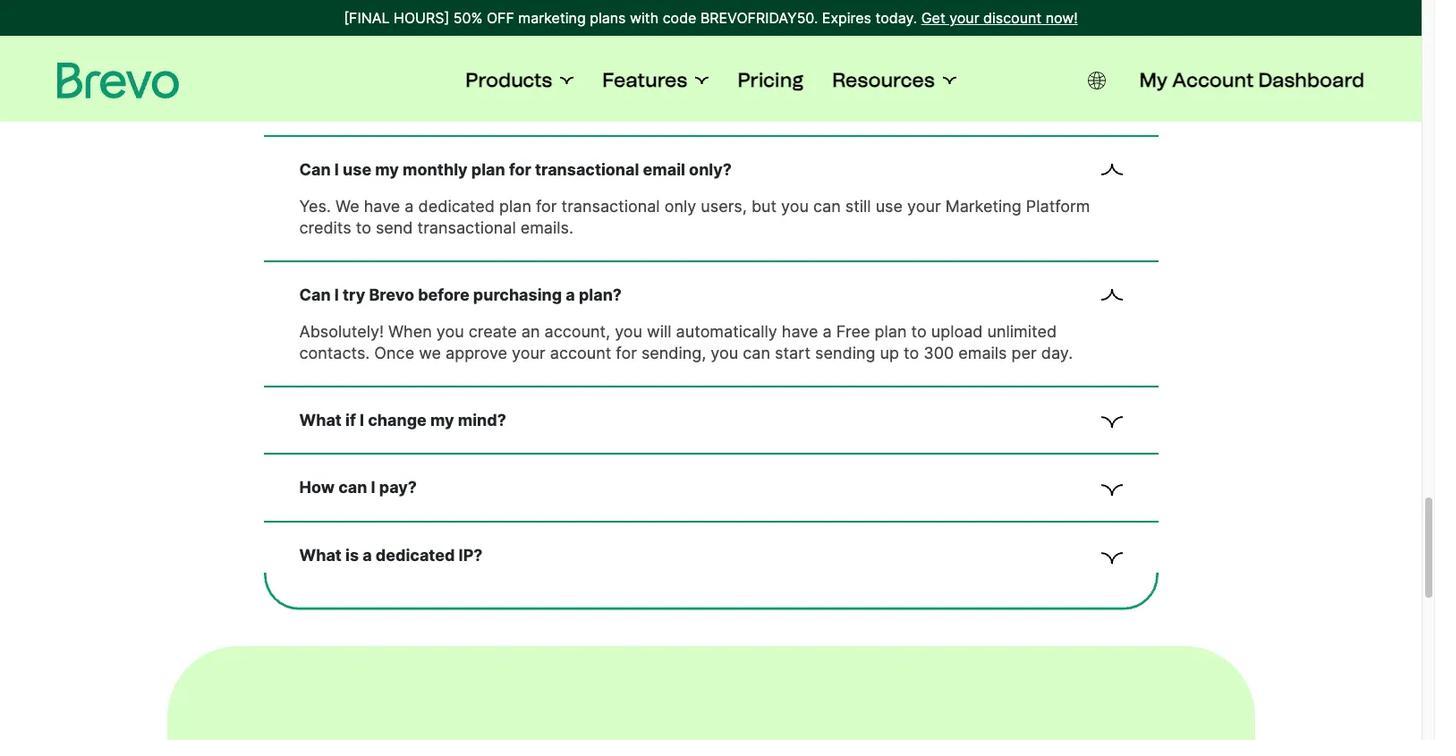 Task type: vqa. For each thing, say whether or not it's contained in the screenshot.
convert
no



Task type: describe. For each thing, give the bounding box(es) containing it.
shift
[[770, 93, 804, 112]]

you inside 'yes. we have a dedicated plan for transactional only users, but you can still use your marketing platform credits to send transactional emails.'
[[781, 197, 809, 216]]

0 vertical spatial or
[[1005, 29, 1020, 48]]

anytime
[[964, 93, 1024, 112]]

get
[[580, 72, 605, 90]]

can inside 'yes. we have a dedicated plan for transactional only users, but you can still use your marketing platform credits to send transactional emails.'
[[813, 197, 841, 216]]

automatically
[[676, 322, 777, 341]]

you
[[517, 72, 545, 90]]

my inside dropdown button
[[375, 160, 399, 179]]

hours]
[[394, 9, 449, 27]]

a pay-as-you-go plan is ideal for businesses and organizations that don't send emails often, or that don't have a large contact list. payg credits do not expire, so you can use them at your own pace. one email sent equals one credit deducted. you still get all of our great features and services, however they do not include phone support. it is still possible to easily buy more credits or shift to a monthly plan at anytime though.
[[299, 29, 1116, 112]]

have inside absolutely! when you create an account, you will automatically have a free plan to upload unlimited contacts. once we approve your account for sending, you can start sending up to 300 emails per day.
[[782, 322, 818, 341]]

before
[[418, 285, 470, 304]]

equals
[[299, 72, 349, 90]]

can i use my monthly plan for transactional email only?
[[299, 160, 732, 179]]

use inside a pay-as-you-go plan is ideal for businesses and organizations that don't send emails often, or that don't have a large contact list. payg credits do not expire, so you can use them at your own pace. one email sent equals one credit deducted. you still get all of our great features and services, however they do not include phone support. it is still possible to easily buy more credits or shift to a monthly plan at anytime though.
[[787, 50, 814, 69]]

my
[[1140, 68, 1168, 92]]

of
[[631, 72, 646, 90]]

a inside absolutely! when you create an account, you will automatically have a free plan to upload unlimited contacts. once we approve your account for sending, you can start sending up to 300 emails per day.
[[823, 322, 832, 341]]

users,
[[701, 197, 747, 216]]

plan inside absolutely! when you create an account, you will automatically have a free plan to upload unlimited contacts. once we approve your account for sending, you can start sending up to 300 emails per day.
[[875, 322, 907, 341]]

one
[[1003, 50, 1034, 69]]

to left easily
[[550, 93, 565, 112]]

absolutely! when you create an account, you will automatically have a free plan to upload unlimited contacts. once we approve your account for sending, you can start sending up to 300 emails per day.
[[299, 322, 1073, 362]]

a inside dropdown button
[[363, 546, 372, 565]]

purchasing
[[473, 285, 562, 304]]

account,
[[545, 322, 610, 341]]

up
[[880, 343, 899, 362]]

is inside dropdown button
[[345, 546, 359, 565]]

if
[[345, 410, 356, 429]]

what for what is a dedicated ip?
[[299, 546, 342, 565]]

a inside 'yes. we have a dedicated plan for transactional only users, but you can still use your marketing platform credits to send transactional emails.'
[[405, 197, 414, 216]]

discount
[[984, 9, 1042, 27]]

only
[[665, 197, 696, 216]]

when
[[388, 322, 432, 341]]

we
[[419, 343, 441, 362]]

features link
[[603, 68, 709, 93]]

can inside how can i pay? dropdown button
[[338, 478, 367, 497]]

free
[[836, 322, 870, 341]]

go
[[410, 29, 429, 48]]

approve
[[446, 343, 507, 362]]

can i try brevo before purchasing a plan?
[[299, 285, 622, 304]]

brevo image
[[57, 63, 179, 98]]

with
[[630, 9, 659, 27]]

possible
[[482, 93, 545, 112]]

plan for businesses
[[434, 29, 466, 48]]

it
[[420, 93, 430, 112]]

don't
[[1060, 29, 1098, 48]]

for inside dropdown button
[[509, 160, 531, 179]]

once
[[374, 343, 414, 362]]

today.
[[876, 9, 917, 27]]

our
[[651, 72, 676, 90]]

one
[[354, 72, 382, 90]]

organizations
[[676, 29, 778, 48]]

how can i pay? button
[[299, 477, 1123, 500]]

how
[[299, 478, 335, 497]]

per
[[1012, 343, 1037, 362]]

have inside a pay-as-you-go plan is ideal for businesses and organizations that don't send emails often, or that don't have a large contact list. payg credits do not expire, so you can use them at your own pace. one email sent equals one credit deducted. you still get all of our great features and services, however they do not include phone support. it is still possible to easily buy more credits or shift to a monthly plan at anytime though.
[[299, 50, 336, 69]]

easily
[[569, 93, 613, 112]]

resources link
[[832, 68, 956, 93]]

them
[[819, 50, 858, 69]]

send inside 'yes. we have a dedicated plan for transactional only users, but you can still use your marketing platform credits to send transactional emails.'
[[376, 218, 413, 237]]

how can i pay?
[[299, 478, 417, 497]]

what for what if i change my mind?
[[299, 410, 342, 429]]

i up we
[[335, 160, 339, 179]]

can inside a pay-as-you-go plan is ideal for businesses and organizations that don't send emails often, or that don't have a large contact list. payg credits do not expire, so you can use them at your own pace. one email sent equals one credit deducted. you still get all of our great features and services, however they do not include phone support. it is still possible to easily buy more credits or shift to a monthly plan at anytime though.
[[755, 50, 783, 69]]

brevofriday50.
[[701, 9, 818, 27]]

a
[[299, 29, 310, 48]]

deducted.
[[435, 72, 512, 90]]

a down pay-
[[340, 50, 349, 69]]

can i use my monthly plan for transactional email only? button
[[299, 159, 1123, 182]]

products
[[466, 68, 552, 92]]

have inside 'yes. we have a dedicated plan for transactional only users, but you can still use your marketing platform credits to send transactional emails.'
[[364, 197, 400, 216]]

code
[[663, 9, 697, 27]]

transactional for email
[[535, 160, 639, 179]]

monthly inside dropdown button
[[403, 160, 468, 179]]

for inside absolutely! when you create an account, you will automatically have a free plan to upload unlimited contacts. once we approve your account for sending, you can start sending up to 300 emails per day.
[[616, 343, 637, 362]]

use inside 'yes. we have a dedicated plan for transactional only users, but you can still use your marketing platform credits to send transactional emails.'
[[876, 197, 903, 216]]

products link
[[466, 68, 574, 93]]

create
[[469, 322, 517, 341]]

we
[[336, 197, 359, 216]]

get
[[921, 9, 946, 27]]

pricing
[[738, 68, 804, 92]]

marketing
[[946, 197, 1022, 216]]

yes.
[[299, 197, 331, 216]]

more
[[650, 93, 689, 112]]

50%
[[453, 9, 483, 27]]

can for can i try brevo before purchasing a plan?
[[299, 285, 331, 304]]

unlimited
[[988, 322, 1057, 341]]

can for can i use my monthly plan for transactional email only?
[[299, 160, 331, 179]]

what is a dedicated ip?
[[299, 546, 483, 565]]

0 horizontal spatial and
[[643, 29, 671, 48]]

ideal
[[487, 29, 523, 48]]

brevo
[[369, 285, 414, 304]]

0 horizontal spatial still
[[451, 93, 477, 112]]

contact
[[396, 50, 454, 69]]

services,
[[825, 72, 893, 90]]

1 vertical spatial do
[[1005, 72, 1025, 90]]

emails inside absolutely! when you create an account, you will automatically have a free plan to upload unlimited contacts. once we approve your account for sending, you can start sending up to 300 emails per day.
[[959, 343, 1007, 362]]

upload
[[931, 322, 983, 341]]

though.
[[1029, 93, 1087, 112]]

can inside absolutely! when you create an account, you will automatically have a free plan to upload unlimited contacts. once we approve your account for sending, you can start sending up to 300 emails per day.
[[743, 343, 771, 362]]

you up we
[[437, 322, 464, 341]]

1 horizontal spatial and
[[792, 72, 820, 90]]

your inside absolutely! when you create an account, you will automatically have a free plan to upload unlimited contacts. once we approve your account for sending, you can start sending up to 300 emails per day.
[[512, 343, 546, 362]]

plan down however
[[908, 93, 940, 112]]

2 that from the left
[[1025, 29, 1055, 48]]

an
[[522, 322, 540, 341]]

can i try brevo before purchasing a plan? button
[[299, 284, 1123, 307]]

pay-
[[315, 29, 350, 48]]

0 vertical spatial credits
[[535, 50, 587, 69]]

features
[[725, 72, 787, 90]]

try
[[343, 285, 365, 304]]



Task type: locate. For each thing, give the bounding box(es) containing it.
your inside 'yes. we have a dedicated plan for transactional only users, but you can still use your marketing platform credits to send transactional emails.'
[[907, 197, 941, 216]]

and down with on the top left of page
[[643, 29, 671, 48]]

1 that from the left
[[783, 29, 813, 48]]

sent
[[1083, 50, 1116, 69]]

a
[[340, 50, 349, 69], [828, 93, 837, 112], [405, 197, 414, 216], [566, 285, 575, 304], [823, 322, 832, 341], [363, 546, 372, 565]]

1 horizontal spatial email
[[1038, 50, 1078, 69]]

phone
[[299, 93, 347, 112]]

to
[[550, 93, 565, 112], [808, 93, 824, 112], [356, 218, 371, 237], [911, 322, 927, 341], [904, 343, 919, 362]]

0 horizontal spatial or
[[750, 93, 766, 112]]

1 vertical spatial monthly
[[403, 160, 468, 179]]

2 vertical spatial transactional
[[418, 218, 516, 237]]

you left the will in the left of the page
[[615, 322, 643, 341]]

what down how
[[299, 546, 342, 565]]

1 horizontal spatial do
[[1005, 72, 1025, 90]]

or down features
[[750, 93, 766, 112]]

1 vertical spatial not
[[1029, 72, 1054, 90]]

1 horizontal spatial use
[[787, 50, 814, 69]]

what
[[299, 410, 342, 429], [299, 546, 342, 565]]

transactional up can i try brevo before purchasing a plan?
[[418, 218, 516, 237]]

dedicated inside 'what is a dedicated ip?' dropdown button
[[376, 546, 455, 565]]

1 vertical spatial send
[[376, 218, 413, 237]]

0 horizontal spatial my
[[375, 160, 399, 179]]

1 vertical spatial use
[[343, 160, 372, 179]]

0 vertical spatial use
[[787, 50, 814, 69]]

what inside 'dropdown button'
[[299, 410, 342, 429]]

1 vertical spatial transactional
[[562, 197, 660, 216]]

my
[[375, 160, 399, 179], [430, 410, 454, 429]]

send down 'today.'
[[861, 29, 898, 48]]

not up the all
[[615, 50, 640, 69]]

a down services,
[[828, 93, 837, 112]]

my inside 'dropdown button'
[[430, 410, 454, 429]]

transactional down easily
[[535, 160, 639, 179]]

2 can from the top
[[299, 285, 331, 304]]

0 horizontal spatial credits
[[299, 218, 351, 237]]

and
[[643, 29, 671, 48], [792, 72, 820, 90]]

do
[[591, 50, 611, 69], [1005, 72, 1025, 90]]

support.
[[352, 93, 415, 112]]

yes. we have a dedicated plan for transactional only users, but you can still use your marketing platform credits to send transactional emails.
[[299, 197, 1090, 237]]

will
[[647, 322, 672, 341]]

for inside a pay-as-you-go plan is ideal for businesses and organizations that don't send emails often, or that don't have a large contact list. payg credits do not expire, so you can use them at your own pace. one email sent equals one credit deducted. you still get all of our great features and services, however they do not include phone support. it is still possible to easily buy more credits or shift to a monthly plan at anytime though.
[[528, 29, 549, 48]]

0 horizontal spatial emails
[[903, 29, 951, 48]]

0 vertical spatial what
[[299, 410, 342, 429]]

don't
[[818, 29, 856, 48]]

have right we
[[364, 197, 400, 216]]

1 horizontal spatial still
[[550, 72, 576, 90]]

monthly
[[842, 93, 903, 112], [403, 160, 468, 179]]

1 horizontal spatial at
[[944, 93, 959, 112]]

i left try
[[335, 285, 339, 304]]

0 horizontal spatial is
[[345, 546, 359, 565]]

1 vertical spatial dedicated
[[376, 546, 455, 565]]

to inside 'yes. we have a dedicated plan for transactional only users, but you can still use your marketing platform credits to send transactional emails.'
[[356, 218, 371, 237]]

you
[[723, 50, 751, 69], [781, 197, 809, 216], [437, 322, 464, 341], [615, 322, 643, 341], [711, 343, 739, 362]]

1 horizontal spatial or
[[1005, 29, 1020, 48]]

account
[[550, 343, 611, 362]]

i inside dropdown button
[[335, 285, 339, 304]]

1 vertical spatial can
[[299, 285, 331, 304]]

2 horizontal spatial still
[[846, 197, 871, 216]]

0 horizontal spatial use
[[343, 160, 372, 179]]

emails down the upload
[[959, 343, 1007, 362]]

a left plan?
[[566, 285, 575, 304]]

0 horizontal spatial that
[[783, 29, 813, 48]]

still inside 'yes. we have a dedicated plan for transactional only users, but you can still use your marketing platform credits to send transactional emails.'
[[846, 197, 871, 216]]

platform
[[1026, 197, 1090, 216]]

1 vertical spatial or
[[750, 93, 766, 112]]

off
[[487, 9, 514, 27]]

dashboard
[[1259, 68, 1365, 92]]

transactional
[[535, 160, 639, 179], [562, 197, 660, 216], [418, 218, 516, 237]]

[final hours] 50% off marketing plans with code brevofriday50. expires today. get your discount now!
[[344, 9, 1078, 27]]

credits down the great
[[694, 93, 746, 112]]

email inside dropdown button
[[643, 160, 685, 179]]

get your discount now! link
[[921, 7, 1078, 29]]

start
[[775, 343, 811, 362]]

0 vertical spatial email
[[1038, 50, 1078, 69]]

your left marketing
[[907, 197, 941, 216]]

you down automatically on the top
[[711, 343, 739, 362]]

what if i change my mind? button
[[299, 409, 1123, 432]]

to right up
[[904, 343, 919, 362]]

email up only
[[643, 160, 685, 179]]

0 vertical spatial not
[[615, 50, 640, 69]]

0 vertical spatial at
[[862, 50, 877, 69]]

0 vertical spatial can
[[299, 160, 331, 179]]

is
[[470, 29, 483, 48], [435, 93, 447, 112], [345, 546, 359, 565]]

your
[[950, 9, 980, 27], [882, 50, 916, 69], [907, 197, 941, 216], [512, 343, 546, 362]]

monthly inside a pay-as-you-go plan is ideal for businesses and organizations that don't send emails often, or that don't have a large contact list. payg credits do not expire, so you can use them at your own pace. one email sent equals one credit deducted. you still get all of our great features and services, however they do not include phone support. it is still possible to easily buy more credits or shift to a monthly plan at anytime though.
[[842, 93, 903, 112]]

1 horizontal spatial send
[[861, 29, 898, 48]]

use
[[787, 50, 814, 69], [343, 160, 372, 179], [876, 197, 903, 216]]

your up often,
[[950, 9, 980, 27]]

1 vertical spatial email
[[643, 160, 685, 179]]

buy
[[617, 93, 646, 112]]

i right if
[[360, 410, 364, 429]]

plan for only?
[[471, 160, 505, 179]]

dedicated down can i use my monthly plan for transactional email only?
[[418, 197, 495, 216]]

that
[[783, 29, 813, 48], [1025, 29, 1055, 48]]

1 vertical spatial emails
[[959, 343, 1007, 362]]

your inside a pay-as-you-go plan is ideal for businesses and organizations that don't send emails often, or that don't have a large contact list. payg credits do not expire, so you can use them at your own pace. one email sent equals one credit deducted. you still get all of our great features and services, however they do not include phone support. it is still possible to easily buy more credits or shift to a monthly plan at anytime though.
[[882, 50, 916, 69]]

for inside 'yes. we have a dedicated plan for transactional only users, but you can still use your marketing platform credits to send transactional emails.'
[[536, 197, 557, 216]]

pricing link
[[738, 68, 804, 93]]

list.
[[458, 50, 485, 69]]

0 horizontal spatial monthly
[[403, 160, 468, 179]]

can up yes.
[[299, 160, 331, 179]]

plan for users,
[[499, 197, 532, 216]]

can up features
[[755, 50, 783, 69]]

1 can from the top
[[299, 160, 331, 179]]

0 horizontal spatial send
[[376, 218, 413, 237]]

that left don't
[[783, 29, 813, 48]]

credits inside 'yes. we have a dedicated plan for transactional only users, but you can still use your marketing platform credits to send transactional emails.'
[[299, 218, 351, 237]]

send inside a pay-as-you-go plan is ideal for businesses and organizations that don't send emails often, or that don't have a large contact list. payg credits do not expire, so you can use them at your own pace. one email sent equals one credit deducted. you still get all of our great features and services, however they do not include phone support. it is still possible to easily buy more credits or shift to a monthly plan at anytime though.
[[861, 29, 898, 48]]

1 vertical spatial credits
[[694, 93, 746, 112]]

1 vertical spatial still
[[451, 93, 477, 112]]

that down now! at right top
[[1025, 29, 1055, 48]]

at
[[862, 50, 877, 69], [944, 93, 959, 112]]

you down organizations
[[723, 50, 751, 69]]

day.
[[1041, 343, 1073, 362]]

plan inside 'yes. we have a dedicated plan for transactional only users, but you can still use your marketing platform credits to send transactional emails.'
[[499, 197, 532, 216]]

to up 300
[[911, 322, 927, 341]]

2 horizontal spatial is
[[470, 29, 483, 48]]

only?
[[689, 160, 732, 179]]

you right the but at the top right of page
[[781, 197, 809, 216]]

credits up you
[[535, 50, 587, 69]]

300
[[924, 343, 954, 362]]

i inside 'dropdown button'
[[360, 410, 364, 429]]

to down we
[[356, 218, 371, 237]]

use inside can i use my monthly plan for transactional email only? dropdown button
[[343, 160, 372, 179]]

1 horizontal spatial monthly
[[842, 93, 903, 112]]

2 vertical spatial is
[[345, 546, 359, 565]]

transactional for only
[[562, 197, 660, 216]]

0 horizontal spatial email
[[643, 160, 685, 179]]

they
[[967, 72, 1001, 90]]

plan
[[434, 29, 466, 48], [908, 93, 940, 112], [471, 160, 505, 179], [499, 197, 532, 216], [875, 322, 907, 341]]

plans
[[590, 9, 626, 27]]

1 vertical spatial what
[[299, 546, 342, 565]]

is right "it"
[[435, 93, 447, 112]]

0 vertical spatial have
[[299, 50, 336, 69]]

a inside dropdown button
[[566, 285, 575, 304]]

0 vertical spatial is
[[470, 29, 483, 48]]

my left mind?
[[430, 410, 454, 429]]

1 horizontal spatial is
[[435, 93, 447, 112]]

transactional up the emails.
[[562, 197, 660, 216]]

send up brevo
[[376, 218, 413, 237]]

plan up up
[[875, 322, 907, 341]]

absolutely!
[[299, 322, 384, 341]]

emails inside a pay-as-you-go plan is ideal for businesses and organizations that don't send emails often, or that don't have a large contact list. payg credits do not expire, so you can use them at your own pace. one email sent equals one credit deducted. you still get all of our great features and services, however they do not include phone support. it is still possible to easily buy more credits or shift to a monthly plan at anytime though.
[[903, 29, 951, 48]]

you-
[[375, 29, 410, 48]]

0 vertical spatial still
[[550, 72, 576, 90]]

do down businesses at the top of page
[[591, 50, 611, 69]]

contacts.
[[299, 343, 370, 362]]

or down discount
[[1005, 29, 1020, 48]]

2 vertical spatial credits
[[299, 218, 351, 237]]

button image
[[1088, 72, 1106, 89]]

can
[[299, 160, 331, 179], [299, 285, 331, 304]]

transactional inside can i use my monthly plan for transactional email only? dropdown button
[[535, 160, 639, 179]]

0 vertical spatial monthly
[[842, 93, 903, 112]]

2 horizontal spatial use
[[876, 197, 903, 216]]

1 horizontal spatial emails
[[959, 343, 1007, 362]]

1 horizontal spatial not
[[1029, 72, 1054, 90]]

have up the start
[[782, 322, 818, 341]]

0 vertical spatial my
[[375, 160, 399, 179]]

1 horizontal spatial my
[[430, 410, 454, 429]]

2 horizontal spatial have
[[782, 322, 818, 341]]

can left try
[[299, 285, 331, 304]]

dedicated left ip?
[[376, 546, 455, 565]]

[final
[[344, 9, 390, 27]]

email inside a pay-as-you-go plan is ideal for businesses and organizations that don't send emails often, or that don't have a large contact list. payg credits do not expire, so you can use them at your own pace. one email sent equals one credit deducted. you still get all of our great features and services, however they do not include phone support. it is still possible to easily buy more credits or shift to a monthly plan at anytime though.
[[1038, 50, 1078, 69]]

own
[[920, 50, 952, 69]]

can left the start
[[743, 343, 771, 362]]

can inside dropdown button
[[299, 285, 331, 304]]

and up shift at the right of page
[[792, 72, 820, 90]]

for
[[528, 29, 549, 48], [509, 160, 531, 179], [536, 197, 557, 216], [616, 343, 637, 362]]

1 vertical spatial at
[[944, 93, 959, 112]]

businesses
[[553, 29, 638, 48]]

0 vertical spatial do
[[591, 50, 611, 69]]

0 horizontal spatial at
[[862, 50, 877, 69]]

great
[[680, 72, 720, 90]]

what if i change my mind?
[[299, 410, 506, 429]]

resources
[[832, 68, 935, 92]]

not up though.
[[1029, 72, 1054, 90]]

ip?
[[459, 546, 483, 565]]

monthly down resources
[[842, 93, 903, 112]]

1 horizontal spatial credits
[[535, 50, 587, 69]]

you inside a pay-as-you-go plan is ideal for businesses and organizations that don't send emails often, or that don't have a large contact list. payg credits do not expire, so you can use them at your own pace. one email sent equals one credit deducted. you still get all of our great features and services, however they do not include phone support. it is still possible to easily buy more credits or shift to a monthly plan at anytime though.
[[723, 50, 751, 69]]

2 vertical spatial use
[[876, 197, 903, 216]]

marketing
[[518, 9, 586, 27]]

1 vertical spatial my
[[430, 410, 454, 429]]

large
[[354, 50, 392, 69]]

at down however
[[944, 93, 959, 112]]

plan down possible
[[471, 160, 505, 179]]

plan?
[[579, 285, 622, 304]]

0 horizontal spatial do
[[591, 50, 611, 69]]

my account dashboard
[[1140, 68, 1365, 92]]

your down an
[[512, 343, 546, 362]]

do down one
[[1005, 72, 1025, 90]]

can right the but at the top right of page
[[813, 197, 841, 216]]

credit
[[387, 72, 430, 90]]

1 what from the top
[[299, 410, 342, 429]]

monthly down "it"
[[403, 160, 468, 179]]

my account dashboard link
[[1140, 68, 1365, 93]]

plan down 50%
[[434, 29, 466, 48]]

all
[[610, 72, 626, 90]]

a right we
[[405, 197, 414, 216]]

can inside dropdown button
[[299, 160, 331, 179]]

is down 50%
[[470, 29, 483, 48]]

a down 'how can i pay?'
[[363, 546, 372, 565]]

as-
[[350, 29, 375, 48]]

have up equals
[[299, 50, 336, 69]]

0 vertical spatial send
[[861, 29, 898, 48]]

i left pay?
[[371, 478, 376, 497]]

0 vertical spatial transactional
[[535, 160, 639, 179]]

change
[[368, 410, 427, 429]]

not
[[615, 50, 640, 69], [1029, 72, 1054, 90]]

0 horizontal spatial have
[[299, 50, 336, 69]]

0 vertical spatial and
[[643, 29, 671, 48]]

credits down yes.
[[299, 218, 351, 237]]

still
[[550, 72, 576, 90], [451, 93, 477, 112], [846, 197, 871, 216]]

a left free
[[823, 322, 832, 341]]

2 vertical spatial have
[[782, 322, 818, 341]]

features
[[603, 68, 688, 92]]

2 horizontal spatial credits
[[694, 93, 746, 112]]

sending,
[[642, 343, 706, 362]]

emails down get
[[903, 29, 951, 48]]

can right how
[[338, 478, 367, 497]]

1 vertical spatial is
[[435, 93, 447, 112]]

however
[[898, 72, 962, 90]]

1 horizontal spatial that
[[1025, 29, 1055, 48]]

0 horizontal spatial not
[[615, 50, 640, 69]]

at up services,
[[862, 50, 877, 69]]

0 vertical spatial dedicated
[[418, 197, 495, 216]]

so
[[701, 50, 719, 69]]

what inside dropdown button
[[299, 546, 342, 565]]

pay?
[[379, 478, 417, 497]]

dedicated inside 'yes. we have a dedicated plan for transactional only users, but you can still use your marketing platform credits to send transactional emails.'
[[418, 197, 495, 216]]

your left own
[[882, 50, 916, 69]]

2 what from the top
[[299, 546, 342, 565]]

credits
[[535, 50, 587, 69], [694, 93, 746, 112], [299, 218, 351, 237]]

1 horizontal spatial have
[[364, 197, 400, 216]]

1 vertical spatial have
[[364, 197, 400, 216]]

what left if
[[299, 410, 342, 429]]

to right shift at the right of page
[[808, 93, 824, 112]]

include
[[1059, 72, 1114, 90]]

1 vertical spatial and
[[792, 72, 820, 90]]

i
[[335, 160, 339, 179], [335, 285, 339, 304], [360, 410, 364, 429], [371, 478, 376, 497]]

plan inside dropdown button
[[471, 160, 505, 179]]

emails.
[[521, 218, 574, 237]]

plan down can i use my monthly plan for transactional email only?
[[499, 197, 532, 216]]

my down support. at top left
[[375, 160, 399, 179]]

is down 'how can i pay?'
[[345, 546, 359, 565]]

account
[[1172, 68, 1254, 92]]

email down don't in the right of the page
[[1038, 50, 1078, 69]]

2 vertical spatial still
[[846, 197, 871, 216]]

0 vertical spatial emails
[[903, 29, 951, 48]]



